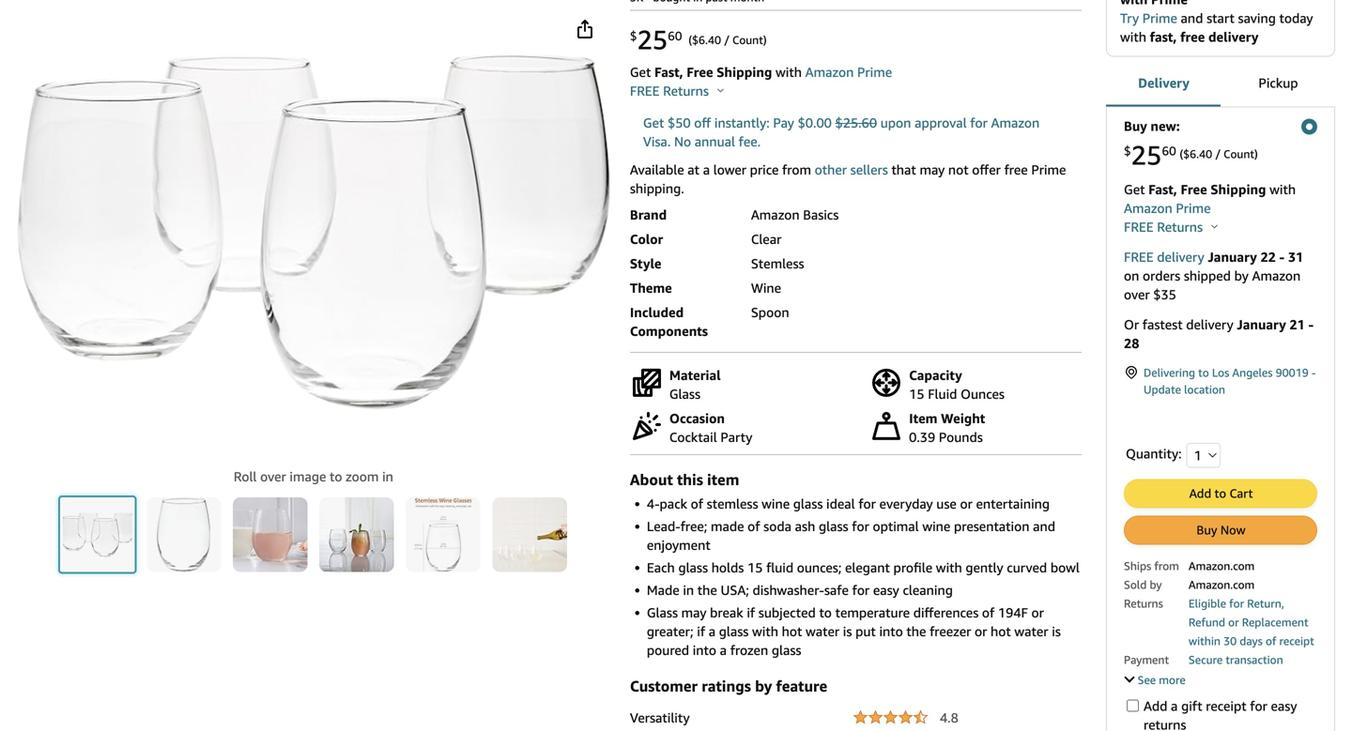 Task type: locate. For each thing, give the bounding box(es) containing it.
2 vertical spatial get
[[1124, 182, 1145, 197]]

extender expand image
[[1124, 673, 1135, 683]]

fast, inside get fast, free shipping with amazon prime
[[1149, 182, 1177, 197]]

amazon
[[805, 64, 854, 80], [991, 115, 1040, 131], [1124, 200, 1173, 216], [751, 207, 800, 223], [1252, 268, 1301, 283]]

amazon up offer on the top of the page
[[991, 115, 1040, 131]]

amazon inside upon approval for amazon visa. no annual fee.
[[991, 115, 1040, 131]]

$0.00
[[798, 115, 832, 131]]

0 vertical spatial $6.40
[[692, 33, 721, 46]]

0 vertical spatial over
[[1124, 287, 1150, 302]]

0 vertical spatial add
[[1189, 486, 1212, 501]]

a
[[703, 162, 710, 177], [709, 624, 716, 640], [720, 643, 727, 658], [1171, 699, 1178, 714]]

by right shipped
[[1235, 268, 1249, 283]]

pickup
[[1259, 75, 1298, 90]]

a inside add a gift receipt for easy returns
[[1171, 699, 1178, 714]]

fast, down new:
[[1149, 182, 1177, 197]]

saving
[[1238, 10, 1276, 26]]

sellers
[[851, 162, 888, 177]]

differences
[[914, 605, 979, 621]]

soda
[[764, 519, 792, 534]]

put
[[856, 624, 876, 640]]

cart
[[1230, 486, 1253, 501]]

0 horizontal spatial get fast, free shipping with amazon prime
[[630, 64, 892, 80]]

1 amazon.com from the top
[[1189, 560, 1255, 573]]

or inside eligible for return, refund or replacement within 30 days of receipt payment
[[1229, 616, 1239, 629]]

0 horizontal spatial (
[[689, 33, 692, 46]]

1 vertical spatial january
[[1237, 317, 1286, 332]]

amazon.com up eligible
[[1189, 578, 1255, 591]]

tab list containing delivery
[[1106, 59, 1335, 108]]

this
[[677, 471, 703, 489]]

amazon inside free delivery january 22 - 31 on orders shipped by amazon over $35
[[1252, 268, 1301, 283]]

free
[[630, 83, 660, 99], [1124, 219, 1154, 235], [1124, 249, 1154, 265]]

to down safe
[[819, 605, 832, 621]]

popover image for top free returns button
[[717, 88, 724, 93]]

delivery up the orders
[[1157, 249, 1205, 265]]

1 vertical spatial glass
[[647, 605, 678, 621]]

1 vertical spatial /
[[1216, 148, 1221, 161]]

for
[[970, 115, 988, 131], [859, 496, 876, 512], [852, 519, 869, 534], [852, 583, 870, 598], [1229, 597, 1244, 610], [1250, 699, 1268, 714]]

cocktail
[[669, 430, 717, 445]]

returns up the $50
[[663, 83, 709, 99]]

1 horizontal spatial and
[[1181, 10, 1203, 26]]

1 vertical spatial the
[[907, 624, 926, 640]]

1 vertical spatial $6.40
[[1183, 148, 1213, 161]]

None submit
[[60, 498, 135, 573], [147, 498, 221, 573], [233, 498, 308, 573], [319, 498, 394, 573], [406, 498, 481, 573], [492, 498, 567, 573], [60, 498, 135, 573], [147, 498, 221, 573], [233, 498, 308, 573], [319, 498, 394, 573], [406, 498, 481, 573], [492, 498, 567, 573]]

and
[[1181, 10, 1203, 26], [1033, 519, 1056, 534]]

0 vertical spatial by
[[1235, 268, 1249, 283]]

2 water from the left
[[1015, 624, 1049, 640]]

return,
[[1247, 597, 1285, 610]]

wine up soda
[[762, 496, 790, 512]]

count)
[[733, 33, 767, 46], [1224, 148, 1258, 161]]

1 horizontal spatial by
[[1150, 578, 1162, 591]]

over right roll
[[260, 469, 286, 485]]

1 horizontal spatial into
[[879, 624, 903, 640]]

Buy Now submit
[[1125, 517, 1317, 544]]

cleaning
[[903, 583, 953, 598]]

/ down delivery link
[[1216, 148, 1221, 161]]

may
[[920, 162, 945, 177], [682, 605, 707, 621]]

1 horizontal spatial water
[[1015, 624, 1049, 640]]

into right poured
[[693, 643, 717, 658]]

by right the ratings
[[755, 678, 772, 695]]

1 vertical spatial count)
[[1224, 148, 1258, 161]]

free returns button up the $50
[[630, 82, 724, 100]]

$6.40 down delivery link
[[1183, 148, 1213, 161]]

Add a gift receipt for easy returns checkbox
[[1127, 700, 1139, 712]]

0 horizontal spatial shipping
[[717, 64, 772, 80]]

0 vertical spatial $
[[630, 28, 637, 43]]

ounces;
[[797, 560, 842, 576]]

buy
[[1124, 118, 1147, 134], [1197, 523, 1218, 537]]

secure transaction packaging
[[1124, 653, 1283, 685]]

a right at
[[703, 162, 710, 177]]

2 amazon.com from the top
[[1189, 578, 1255, 591]]

approval
[[915, 115, 967, 131]]

free returns up free delivery link
[[1124, 219, 1207, 235]]

zoom
[[346, 469, 379, 485]]

free right offer on the top of the page
[[1004, 162, 1028, 177]]

with up pay
[[776, 64, 802, 80]]

1 horizontal spatial (
[[1180, 148, 1183, 161]]

1 vertical spatial buy
[[1197, 523, 1218, 537]]

returns down sold
[[1124, 597, 1163, 610]]

eligible for return, refund or replacement within 30 days of receipt button
[[1189, 595, 1315, 648]]

0 horizontal spatial free
[[687, 64, 713, 80]]

if right "greater;"
[[697, 624, 705, 640]]

0 vertical spatial 25
[[637, 24, 668, 55]]

2 vertical spatial by
[[755, 678, 772, 695]]

in right made
[[683, 583, 694, 598]]

free up off
[[687, 64, 713, 80]]

1 vertical spatial amazon.com
[[1189, 578, 1255, 591]]

add
[[1189, 486, 1212, 501], [1144, 699, 1168, 714]]

refund
[[1189, 616, 1226, 629]]

free
[[1181, 29, 1205, 44], [1004, 162, 1028, 177]]

with
[[1120, 29, 1147, 44], [776, 64, 802, 80], [1270, 182, 1296, 197], [936, 560, 962, 576], [752, 624, 778, 640]]

receipt right the gift
[[1206, 699, 1247, 714]]

60 up the $50
[[668, 28, 682, 43]]

for left 'return,'
[[1229, 597, 1244, 610]]

1 horizontal spatial easy
[[1271, 699, 1297, 714]]

15 left fluid
[[748, 560, 763, 576]]

free inside get fast, free shipping with amazon prime
[[1181, 182, 1207, 197]]

occasion
[[669, 411, 725, 426]]

1 vertical spatial receipt
[[1206, 699, 1247, 714]]

0 horizontal spatial hot
[[782, 624, 802, 640]]

amazon basics
[[751, 207, 839, 223]]

194f
[[998, 605, 1028, 621]]

0 vertical spatial $ 25 60 ( $6.40 / count)
[[630, 24, 767, 55]]

shipping for the rightmost amazon prime link
[[1211, 182, 1266, 197]]

1 horizontal spatial count)
[[1224, 148, 1258, 161]]

2 vertical spatial returns
[[1124, 597, 1163, 610]]

1 horizontal spatial 15
[[909, 386, 925, 402]]

orders
[[1143, 268, 1181, 283]]

enjoyment
[[647, 538, 711, 553]]

30
[[1224, 635, 1237, 648]]

free for right free returns button
[[1124, 219, 1154, 235]]

january inside free delivery january 22 - 31 on orders shipped by amazon over $35
[[1208, 249, 1257, 265]]

buy left now
[[1197, 523, 1218, 537]]

0 horizontal spatial into
[[693, 643, 717, 658]]

shipping up 22
[[1211, 182, 1266, 197]]

fluid
[[766, 560, 794, 576]]

by right sold
[[1150, 578, 1162, 591]]

1 horizontal spatial get fast, free shipping with amazon prime
[[1124, 182, 1296, 216]]

to left zoom
[[330, 469, 342, 485]]

stemless
[[751, 256, 804, 271]]

of up free;
[[691, 496, 703, 512]]

capacity 15 fluid ounces
[[909, 368, 1005, 402]]

easy down transaction
[[1271, 699, 1297, 714]]

at
[[688, 162, 700, 177]]

buy new:
[[1124, 118, 1180, 134]]

0 horizontal spatial water
[[806, 624, 840, 640]]

amazon up free delivery link
[[1124, 200, 1173, 216]]

1 horizontal spatial 60
[[1162, 144, 1176, 158]]

amazon prime link up free delivery link
[[1124, 200, 1211, 216]]

new:
[[1151, 118, 1180, 134]]

free inside free delivery january 22 - 31 on orders shipped by amazon over $35
[[1124, 249, 1154, 265]]

0 horizontal spatial $ 25 60 ( $6.40 / count)
[[630, 24, 767, 55]]

60 down new:
[[1162, 144, 1176, 158]]

amazon down 22
[[1252, 268, 1301, 283]]

ratings
[[702, 678, 751, 695]]

amazon prime link
[[805, 64, 892, 80], [1124, 200, 1211, 216]]

frozen
[[730, 643, 768, 658]]

0 vertical spatial if
[[747, 605, 755, 621]]

1 vertical spatial over
[[260, 469, 286, 485]]

glass up "greater;"
[[647, 605, 678, 621]]

glass
[[669, 386, 701, 402], [647, 605, 678, 621]]

theme
[[630, 280, 672, 296]]

and inside about this item 4-pack of stemless wine glass ideal for everyday use or entertaining lead-free; made of soda ash glass for optimal wine presentation and enjoyment each glass holds 15 fluid ounces; elegant profile with gently curved bowl made in the usa; dishwasher-safe for easy cleaning glass may break if subjected to temperature differences of 194f or greater; if a glass with hot water is put into the freezer or hot water is poured into a frozen glass
[[1033, 519, 1056, 534]]

payment
[[1124, 653, 1169, 667]]

usa;
[[721, 583, 749, 598]]

of left 194f
[[982, 605, 995, 621]]

the left usa;
[[698, 583, 717, 598]]

1 horizontal spatial free returns button
[[1124, 218, 1218, 236]]

delivering to los angeles 90019 - update location
[[1144, 366, 1316, 396]]

returns
[[663, 83, 709, 99], [1157, 219, 1203, 235], [1124, 597, 1163, 610]]

free returns for top free returns button
[[630, 83, 712, 99]]

/ up instantly:
[[724, 33, 730, 46]]

0 horizontal spatial free returns button
[[630, 82, 724, 100]]

may inside about this item 4-pack of stemless wine glass ideal for everyday use or entertaining lead-free; made of soda ash glass for optimal wine presentation and enjoyment each glass holds 15 fluid ounces; elegant profile with gently curved bowl made in the usa; dishwasher-safe for easy cleaning glass may break if subjected to temperature differences of 194f or greater; if a glass with hot water is put into the freezer or hot water is poured into a frozen glass
[[682, 605, 707, 621]]

count) up instantly:
[[733, 33, 767, 46]]

transaction
[[1226, 653, 1283, 667]]

brand
[[630, 207, 667, 223]]

0 vertical spatial -
[[1280, 249, 1285, 265]]

0 horizontal spatial may
[[682, 605, 707, 621]]

popover image up free delivery january 22 - 31 on orders shipped by amazon over $35
[[1212, 224, 1218, 229]]

see
[[1138, 674, 1156, 687]]

in inside about this item 4-pack of stemless wine glass ideal for everyday use or entertaining lead-free; made of soda ash glass for optimal wine presentation and enjoyment each glass holds 15 fluid ounces; elegant profile with gently curved bowl made in the usa; dishwasher-safe for easy cleaning glass may break if subjected to temperature differences of 194f or greater; if a glass with hot water is put into the freezer or hot water is poured into a frozen glass
[[683, 583, 694, 598]]

25 down buy new:
[[1131, 139, 1162, 171]]

with up 31 at the top right of page
[[1270, 182, 1296, 197]]

pack
[[660, 496, 687, 512]]

glass down material
[[669, 386, 701, 402]]

of down replacement
[[1266, 635, 1277, 648]]

free
[[687, 64, 713, 80], [1181, 182, 1207, 197]]

or up 30
[[1229, 616, 1239, 629]]

glass down ideal at the bottom right
[[819, 519, 849, 534]]

0 vertical spatial amazon.com
[[1189, 560, 1255, 573]]

or
[[1124, 317, 1139, 332]]

free for top free returns button
[[630, 83, 660, 99]]

popover image
[[717, 88, 724, 93], [1212, 224, 1218, 229]]

returns
[[1144, 717, 1187, 732]]

basics
[[803, 207, 839, 223]]

15 inside about this item 4-pack of stemless wine glass ideal for everyday use or entertaining lead-free; made of soda ash glass for optimal wine presentation and enjoyment each glass holds 15 fluid ounces; elegant profile with gently curved bowl made in the usa; dishwasher-safe for easy cleaning glass may break if subjected to temperature differences of 194f or greater; if a glass with hot water is put into the freezer or hot water is poured into a frozen glass
[[748, 560, 763, 576]]

1 horizontal spatial popover image
[[1212, 224, 1218, 229]]

1 vertical spatial may
[[682, 605, 707, 621]]

amazon.com down buy now submit
[[1189, 560, 1255, 573]]

free up free delivery link
[[1124, 219, 1154, 235]]

tab list
[[1106, 59, 1335, 108]]

0 horizontal spatial is
[[843, 624, 852, 640]]

$25.60
[[835, 115, 877, 131]]

0 horizontal spatial buy
[[1124, 118, 1147, 134]]

add up returns
[[1144, 699, 1168, 714]]

1 vertical spatial and
[[1033, 519, 1056, 534]]

water
[[806, 624, 840, 640], [1015, 624, 1049, 640]]

0 horizontal spatial popover image
[[717, 88, 724, 93]]

- inside free delivery january 22 - 31 on orders shipped by amazon over $35
[[1280, 249, 1285, 265]]

with inside and start saving today with
[[1120, 29, 1147, 44]]

(
[[689, 33, 692, 46], [1180, 148, 1183, 161]]

0 vertical spatial free
[[687, 64, 713, 80]]

prime up $25.60
[[857, 64, 892, 80]]

shipping for left amazon prime link
[[717, 64, 772, 80]]

0 vertical spatial easy
[[873, 583, 899, 598]]

0 vertical spatial delivery
[[1209, 29, 1259, 44]]

1 horizontal spatial $
[[1124, 144, 1131, 158]]

with up cleaning
[[936, 560, 962, 576]]

free up free delivery link
[[1181, 182, 1207, 197]]

21
[[1290, 317, 1305, 332]]

included components
[[630, 305, 708, 339]]

0 vertical spatial from
[[782, 162, 811, 177]]

shipping up instantly:
[[717, 64, 772, 80]]

prime up free delivery link
[[1176, 200, 1211, 216]]

- inside january 21 - 28
[[1309, 317, 1314, 332]]

1 vertical spatial popover image
[[1212, 224, 1218, 229]]

and up fast, free delivery
[[1181, 10, 1203, 26]]

1 horizontal spatial free
[[1181, 182, 1207, 197]]

0 horizontal spatial 15
[[748, 560, 763, 576]]

1 vertical spatial from
[[1155, 560, 1179, 573]]

may inside that may not offer free prime shipping.
[[920, 162, 945, 177]]

hot down subjected at the bottom right of the page
[[782, 624, 802, 640]]

buy for buy now
[[1197, 523, 1218, 537]]

$ 25 60 ( $6.40 / count) up off
[[630, 24, 767, 55]]

2 horizontal spatial by
[[1235, 268, 1249, 283]]

0 horizontal spatial add
[[1144, 699, 1168, 714]]

price
[[750, 162, 779, 177]]

1 horizontal spatial fast,
[[1149, 182, 1177, 197]]

amazon basics stemless wine glasses, 15 oz, set of 4, clear image
[[17, 54, 610, 410]]

or fastest delivery
[[1124, 317, 1237, 332]]

about this item 4-pack of stemless wine glass ideal for everyday use or entertaining lead-free; made of soda ash glass for optimal wine presentation and enjoyment each glass holds 15 fluid ounces; elegant profile with gently curved bowl made in the usa; dishwasher-safe for easy cleaning glass may break if subjected to temperature differences of 194f or greater; if a glass with hot water is put into the freezer or hot water is poured into a frozen glass
[[630, 471, 1080, 658]]

1 horizontal spatial receipt
[[1280, 635, 1315, 648]]

1 vertical spatial into
[[693, 643, 717, 658]]

1 horizontal spatial is
[[1052, 624, 1061, 640]]

15 inside capacity 15 fluid ounces
[[909, 386, 925, 402]]

for inside eligible for return, refund or replacement within 30 days of receipt payment
[[1229, 597, 1244, 610]]

customer
[[630, 678, 698, 695]]

radio active image
[[1302, 119, 1318, 135]]

versatility
[[630, 710, 690, 726]]

get fast, free shipping with amazon prime up 'get $50 off instantly: pay $0.00 $25.60'
[[630, 64, 892, 80]]

Add to Cart submit
[[1125, 480, 1317, 507]]

0 horizontal spatial /
[[724, 33, 730, 46]]

fast, up the $50
[[655, 64, 683, 80]]

is down bowl
[[1052, 624, 1061, 640]]

prime up fast,
[[1143, 10, 1178, 26]]

water down 194f
[[1015, 624, 1049, 640]]

0 horizontal spatial the
[[698, 583, 717, 598]]

holds
[[712, 560, 744, 576]]

amazon prime link up $25.60
[[805, 64, 892, 80]]

amazon inside get fast, free shipping with amazon prime
[[1124, 200, 1173, 216]]

- left 31 at the top right of page
[[1280, 249, 1285, 265]]

2 vertical spatial delivery
[[1186, 317, 1234, 332]]

for right approval
[[970, 115, 988, 131]]

angeles
[[1233, 366, 1273, 379]]

popover image up instantly:
[[717, 88, 724, 93]]

0 vertical spatial shipping
[[717, 64, 772, 80]]

other
[[815, 162, 847, 177]]

1 horizontal spatial from
[[1155, 560, 1179, 573]]

fast, for left amazon prime link
[[655, 64, 683, 80]]

over down on
[[1124, 287, 1150, 302]]

0 horizontal spatial 25
[[637, 24, 668, 55]]

to up location
[[1198, 366, 1209, 379]]

free up on
[[1124, 249, 1154, 265]]

0 vertical spatial free returns
[[630, 83, 712, 99]]

shipping inside get fast, free shipping with amazon prime
[[1211, 182, 1266, 197]]

amazon.com inside ships from amazon.com sold by
[[1189, 560, 1255, 573]]

0 vertical spatial january
[[1208, 249, 1257, 265]]

1 vertical spatial $ 25 60 ( $6.40 / count)
[[1124, 139, 1258, 171]]

1 horizontal spatial $6.40
[[1183, 148, 1213, 161]]

0 vertical spatial fast,
[[655, 64, 683, 80]]

1 horizontal spatial /
[[1216, 148, 1221, 161]]

22
[[1261, 249, 1276, 265]]

or right freezer
[[975, 624, 987, 640]]

optimal
[[873, 519, 919, 534]]

1 vertical spatial free
[[1004, 162, 1028, 177]]

1 vertical spatial if
[[697, 624, 705, 640]]

0 horizontal spatial receipt
[[1206, 699, 1247, 714]]

from right price
[[782, 162, 811, 177]]

count) down pickup link
[[1224, 148, 1258, 161]]

1 vertical spatial fast,
[[1149, 182, 1177, 197]]

each
[[647, 560, 675, 576]]

free returns for right free returns button
[[1124, 219, 1207, 235]]

if right break
[[747, 605, 755, 621]]

see more button
[[1124, 673, 1186, 687]]

$6.40 up off
[[692, 33, 721, 46]]

receipt down replacement
[[1280, 635, 1315, 648]]

see more
[[1138, 674, 1186, 687]]

delivery right fastest on the right of the page
[[1186, 317, 1234, 332]]

add inside add a gift receipt for easy returns
[[1144, 699, 1168, 714]]

easy up the temperature
[[873, 583, 899, 598]]

- right 90019
[[1312, 366, 1316, 379]]

( down new:
[[1180, 148, 1183, 161]]

for inside add a gift receipt for easy returns
[[1250, 699, 1268, 714]]

from right ships
[[1155, 560, 1179, 573]]

delivery inside free delivery january 22 - 31 on orders shipped by amazon over $35
[[1157, 249, 1205, 265]]

0 horizontal spatial easy
[[873, 583, 899, 598]]

1 horizontal spatial wine
[[923, 519, 951, 534]]

today
[[1280, 10, 1313, 26]]

wine down the use
[[923, 519, 951, 534]]

0 vertical spatial receipt
[[1280, 635, 1315, 648]]

may left not at the top right
[[920, 162, 945, 177]]

1 horizontal spatial shipping
[[1211, 182, 1266, 197]]

1 horizontal spatial free
[[1181, 29, 1205, 44]]

1 vertical spatial add
[[1144, 699, 1168, 714]]

get fast, free shipping with amazon prime up free delivery link
[[1124, 182, 1296, 216]]

1 vertical spatial free returns
[[1124, 219, 1207, 235]]

0 vertical spatial popover image
[[717, 88, 724, 93]]

prime right offer on the top of the page
[[1032, 162, 1066, 177]]

a left the gift
[[1171, 699, 1178, 714]]



Task type: vqa. For each thing, say whether or not it's contained in the screenshot.
Subscribe in the $ 5 08 ( $0.85 /ounce) save more with subscribe & save save 5% on 4 select item(s) snap ebt eligible
no



Task type: describe. For each thing, give the bounding box(es) containing it.
0 vertical spatial free returns button
[[630, 82, 724, 100]]

january inside january 21 - 28
[[1237, 317, 1286, 332]]

0 horizontal spatial $
[[630, 28, 637, 43]]

for inside upon approval for amazon visa. no annual fee.
[[970, 115, 988, 131]]

1 horizontal spatial 25
[[1131, 139, 1162, 171]]

ideal
[[826, 496, 855, 512]]

dishwasher-
[[753, 583, 824, 598]]

fee.
[[739, 134, 761, 149]]

try prime link
[[1120, 10, 1178, 26]]

secure
[[1189, 653, 1223, 667]]

1 horizontal spatial the
[[907, 624, 926, 640]]

visa.
[[643, 134, 671, 149]]

and start saving today with
[[1120, 10, 1313, 44]]

delivery
[[1138, 75, 1190, 90]]

amazon up clear
[[751, 207, 800, 223]]

color
[[630, 231, 663, 247]]

that may not offer free prime shipping.
[[630, 162, 1066, 196]]

or right 194f
[[1032, 605, 1044, 621]]

a down break
[[709, 624, 716, 640]]

delivery link
[[1106, 59, 1221, 108]]

0 vertical spatial the
[[698, 583, 717, 598]]

on
[[1124, 268, 1140, 283]]

amazon up $0.00
[[805, 64, 854, 80]]

from inside ships from amazon.com sold by
[[1155, 560, 1179, 573]]

glass inside about this item 4-pack of stemless wine glass ideal for everyday use or entertaining lead-free; made of soda ash glass for optimal wine presentation and enjoyment each glass holds 15 fluid ounces; elegant profile with gently curved bowl made in the usa; dishwasher-safe for easy cleaning glass may break if subjected to temperature differences of 194f or greater; if a glass with hot water is put into the freezer or hot water is poured into a frozen glass
[[647, 605, 678, 621]]

fast, for the rightmost amazon prime link
[[1149, 182, 1177, 197]]

material
[[669, 368, 721, 383]]

of left soda
[[748, 519, 760, 534]]

try
[[1120, 10, 1139, 26]]

for down ideal at the bottom right
[[852, 519, 869, 534]]

2 is from the left
[[1052, 624, 1061, 640]]

by inside ships from amazon.com sold by
[[1150, 578, 1162, 591]]

0 vertical spatial free
[[1181, 29, 1205, 44]]

feature
[[776, 678, 828, 695]]

with inside get fast, free shipping with amazon prime
[[1270, 182, 1296, 197]]

gently
[[966, 560, 1004, 576]]

easy inside about this item 4-pack of stemless wine glass ideal for everyday use or entertaining lead-free; made of soda ash glass for optimal wine presentation and enjoyment each glass holds 15 fluid ounces; elegant profile with gently curved bowl made in the usa; dishwasher-safe for easy cleaning glass may break if subjected to temperature differences of 194f or greater; if a glass with hot water is put into the freezer or hot water is poured into a frozen glass
[[873, 583, 899, 598]]

1 horizontal spatial $ 25 60 ( $6.40 / count)
[[1124, 139, 1258, 171]]

instantly:
[[715, 115, 770, 131]]

0.39
[[909, 430, 936, 445]]

$50
[[668, 115, 691, 131]]

made
[[647, 583, 680, 598]]

fast, free delivery
[[1150, 29, 1259, 44]]

roll
[[234, 469, 257, 485]]

made
[[711, 519, 744, 534]]

with up frozen
[[752, 624, 778, 640]]

and inside and start saving today with
[[1181, 10, 1203, 26]]

replacement
[[1242, 616, 1309, 629]]

0 horizontal spatial if
[[697, 624, 705, 640]]

pay
[[773, 115, 794, 131]]

1 vertical spatial (
[[1180, 148, 1183, 161]]

for right ideal at the bottom right
[[859, 496, 876, 512]]

31
[[1288, 249, 1304, 265]]

not
[[948, 162, 969, 177]]

0 vertical spatial 60
[[668, 28, 682, 43]]

profile
[[894, 560, 933, 576]]

included
[[630, 305, 684, 320]]

glass down break
[[719, 624, 749, 640]]

0 horizontal spatial by
[[755, 678, 772, 695]]

upon approval for amazon visa. no annual fee.
[[643, 115, 1040, 149]]

shipping.
[[630, 181, 684, 196]]

0 vertical spatial count)
[[733, 33, 767, 46]]

everyday
[[880, 496, 933, 512]]

weight
[[941, 411, 985, 426]]

bowl
[[1051, 560, 1080, 576]]

delivering
[[1144, 366, 1196, 379]]

for down elegant
[[852, 583, 870, 598]]

1 horizontal spatial amazon prime link
[[1124, 200, 1211, 216]]

returns for right free returns button popover icon
[[1157, 219, 1203, 235]]

offer
[[972, 162, 1001, 177]]

ships
[[1124, 560, 1152, 573]]

subjected
[[759, 605, 816, 621]]

0 vertical spatial in
[[382, 469, 393, 485]]

prime inside that may not offer free prime shipping.
[[1032, 162, 1066, 177]]

1 water from the left
[[806, 624, 840, 640]]

1 vertical spatial get fast, free shipping with amazon prime
[[1124, 182, 1296, 216]]

ounces
[[961, 386, 1005, 402]]

temperature
[[835, 605, 910, 621]]

eligible
[[1189, 597, 1227, 610]]

0 horizontal spatial $6.40
[[692, 33, 721, 46]]

receipt inside add a gift receipt for easy returns
[[1206, 699, 1247, 714]]

0 horizontal spatial over
[[260, 469, 286, 485]]

add for add to cart
[[1189, 486, 1212, 501]]

returns for popover icon corresponding to top free returns button
[[663, 83, 709, 99]]

a left frozen
[[720, 643, 727, 658]]

to inside delivering to los angeles 90019 - update location
[[1198, 366, 1209, 379]]

add for add a gift receipt for easy returns
[[1144, 699, 1168, 714]]

occasion cocktail party
[[669, 411, 753, 445]]

free delivery january 22 - 31 on orders shipped by amazon over $35
[[1124, 249, 1304, 302]]

available
[[630, 162, 684, 177]]

update
[[1144, 383, 1181, 396]]

buy for buy new:
[[1124, 118, 1147, 134]]

los
[[1212, 366, 1230, 379]]

off
[[694, 115, 711, 131]]

0 horizontal spatial amazon prime link
[[805, 64, 892, 80]]

returns inside the amazon.com returns
[[1124, 597, 1163, 610]]

amazon.com inside the amazon.com returns
[[1189, 578, 1255, 591]]

of inside eligible for return, refund or replacement within 30 days of receipt payment
[[1266, 635, 1277, 648]]

january 21 - 28
[[1124, 317, 1314, 351]]

within
[[1189, 635, 1221, 648]]

0 vertical spatial (
[[689, 33, 692, 46]]

item weight 0.39 pounds
[[909, 411, 985, 445]]

available at a lower price from other sellers
[[630, 162, 888, 177]]

free delivery link
[[1124, 249, 1205, 265]]

2 hot from the left
[[991, 624, 1011, 640]]

1 hot from the left
[[782, 624, 802, 640]]

break
[[710, 605, 743, 621]]

easy inside add a gift receipt for easy returns
[[1271, 699, 1297, 714]]

roll over image to zoom in
[[234, 469, 393, 485]]

popover image for right free returns button
[[1212, 224, 1218, 229]]

delivery for free
[[1209, 29, 1259, 44]]

days
[[1240, 635, 1263, 648]]

sold
[[1124, 578, 1147, 591]]

glass up ash
[[793, 496, 823, 512]]

use
[[937, 496, 957, 512]]

secure transaction button
[[1189, 652, 1283, 667]]

0 vertical spatial /
[[724, 33, 730, 46]]

1 vertical spatial $
[[1124, 144, 1131, 158]]

0 horizontal spatial from
[[782, 162, 811, 177]]

add to cart
[[1189, 486, 1253, 501]]

0 vertical spatial get
[[630, 64, 651, 80]]

- inside delivering to los angeles 90019 - update location
[[1312, 366, 1316, 379]]

1 vertical spatial get
[[643, 115, 664, 131]]

4.8
[[940, 710, 959, 726]]

location
[[1184, 383, 1226, 396]]

add a gift receipt for easy returns
[[1144, 699, 1297, 732]]

by inside free delivery january 22 - 31 on orders shipped by amazon over $35
[[1235, 268, 1249, 283]]

delivering to los angeles 90019 - update location link
[[1124, 364, 1318, 398]]

other sellers link
[[815, 162, 888, 177]]

prime inside get fast, free shipping with amazon prime
[[1176, 200, 1211, 216]]

glass right frozen
[[772, 643, 801, 658]]

0 vertical spatial wine
[[762, 496, 790, 512]]

free inside that may not offer free prime shipping.
[[1004, 162, 1028, 177]]

eligible for return, refund or replacement within 30 days of receipt payment
[[1124, 597, 1315, 667]]

safe
[[824, 583, 849, 598]]

receipt inside eligible for return, refund or replacement within 30 days of receipt payment
[[1280, 635, 1315, 648]]

1 vertical spatial 60
[[1162, 144, 1176, 158]]

to left cart in the bottom of the page
[[1215, 486, 1227, 501]]

0 vertical spatial into
[[879, 624, 903, 640]]

fluid
[[928, 386, 957, 402]]

1 is from the left
[[843, 624, 852, 640]]

elegant
[[845, 560, 890, 576]]

no
[[674, 134, 691, 149]]

over inside free delivery january 22 - 31 on orders shipped by amazon over $35
[[1124, 287, 1150, 302]]

stemless
[[707, 496, 758, 512]]

to inside about this item 4-pack of stemless wine glass ideal for everyday use or entertaining lead-free; made of soda ash glass for optimal wine presentation and enjoyment each glass holds 15 fluid ounces; elegant profile with gently curved bowl made in the usa; dishwasher-safe for easy cleaning glass may break if subjected to temperature differences of 194f or greater; if a glass with hot water is put into the freezer or hot water is poured into a frozen glass
[[819, 605, 832, 621]]

or right the use
[[960, 496, 973, 512]]

free;
[[681, 519, 707, 534]]

about
[[630, 471, 673, 489]]

now
[[1221, 523, 1246, 537]]

fast,
[[1150, 29, 1177, 44]]

capacity
[[909, 368, 962, 383]]

glass down enjoyment
[[678, 560, 708, 576]]

glass inside material glass
[[669, 386, 701, 402]]

delivery for fastest
[[1186, 317, 1234, 332]]



